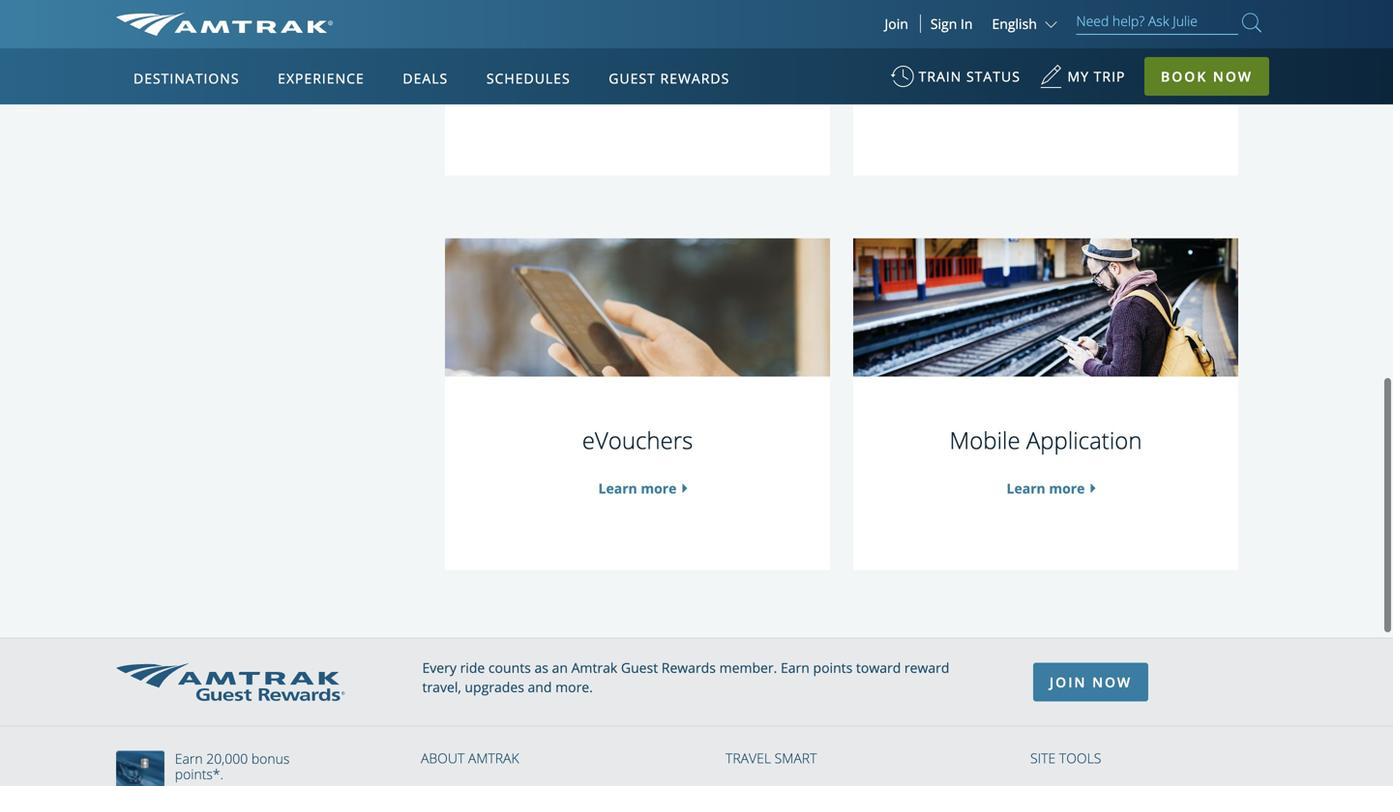 Task type: vqa. For each thing, say whether or not it's contained in the screenshot.
Hours of Operations Moynihan Train Hall is open to the public daily from 5 am through 1 am and closed to the public between 1 am and 5 am. Between 1 am and 5 am, all Amtrak operations are handled at New York Penn Station, including baggage, Red Cap services, access and egress to platforms.
no



Task type: describe. For each thing, give the bounding box(es) containing it.
book now button
[[1145, 57, 1270, 96]]

an
[[552, 659, 568, 677]]

learn for refunds and cancellations
[[1007, 85, 1046, 103]]

earn inside earn 20,000 bonus points*.
[[175, 750, 203, 768]]

learn for evouchers
[[599, 480, 638, 498]]

join for join now
[[1050, 674, 1087, 692]]

search icon image
[[1243, 9, 1262, 36]]

learn more for mobile application
[[1007, 480, 1085, 498]]

rewards inside popup button
[[661, 69, 730, 88]]

guest inside popup button
[[609, 69, 656, 88]]

points
[[813, 659, 853, 677]]

more for mobile application
[[1050, 480, 1085, 498]]

more.
[[556, 678, 593, 697]]

earn inside every ride counts as an amtrak guest rewards member. earn points toward reward travel, upgrades and more.
[[781, 659, 810, 677]]

amtrak inside every ride counts as an amtrak guest rewards member. earn points toward reward travel, upgrades and more.
[[572, 659, 618, 677]]

learn for how to cancel your reservation
[[599, 85, 638, 103]]

my
[[1068, 67, 1090, 86]]

learn more link for mobile application
[[1007, 480, 1085, 498]]

refunds and cancellations
[[908, 30, 1184, 62]]

schedules link
[[479, 48, 578, 105]]

site tools
[[1031, 750, 1102, 768]]

join now
[[1050, 674, 1133, 692]]

in
[[961, 15, 973, 33]]

counts
[[489, 659, 531, 677]]

amtrak image
[[116, 13, 333, 36]]

every ride counts as an amtrak guest rewards member. earn points toward reward travel, upgrades and more.
[[422, 659, 950, 697]]

more for evouchers
[[641, 480, 677, 498]]

application inside banner
[[188, 162, 653, 433]]

0 vertical spatial and
[[1000, 30, 1040, 62]]

deals
[[403, 69, 448, 88]]

english button
[[993, 15, 1062, 33]]

member.
[[720, 659, 778, 677]]

footer containing every ride counts as an amtrak guest rewards member. earn points toward reward travel, upgrades and more.
[[0, 638, 1394, 787]]

20,000
[[206, 750, 248, 768]]

train status link
[[891, 58, 1021, 105]]

guest rewards
[[609, 69, 730, 88]]

secondary navigation
[[116, 0, 407, 609]]

sign in button
[[931, 15, 973, 33]]

experience button
[[270, 51, 372, 105]]

site
[[1031, 750, 1056, 768]]

sign
[[931, 15, 958, 33]]

learn more for evouchers
[[599, 480, 677, 498]]

learn more for refunds and cancellations
[[1007, 85, 1085, 103]]

toward
[[856, 659, 901, 677]]

travel
[[726, 750, 771, 768]]

experience
[[278, 69, 365, 88]]

join button
[[873, 15, 921, 33]]

sign in
[[931, 15, 973, 33]]

Please enter your search item search field
[[1077, 10, 1239, 35]]

book now
[[1161, 67, 1253, 86]]

train
[[919, 67, 962, 86]]

evouchers
[[582, 425, 693, 456]]

upgrades
[[465, 678, 524, 697]]

learn more for how to cancel your reservation
[[599, 85, 677, 103]]



Task type: locate. For each thing, give the bounding box(es) containing it.
application
[[188, 162, 653, 433]]

trip
[[1094, 67, 1126, 86]]

application
[[1027, 425, 1143, 456]]

more left trip
[[1050, 85, 1085, 103]]

0 vertical spatial rewards
[[661, 69, 730, 88]]

0 vertical spatial amtrak
[[572, 659, 618, 677]]

regions map image
[[188, 162, 653, 433]]

learn down the mobile application
[[1007, 480, 1046, 498]]

1 vertical spatial and
[[528, 678, 552, 697]]

1 vertical spatial rewards
[[662, 659, 716, 677]]

0 horizontal spatial and
[[528, 678, 552, 697]]

0 horizontal spatial amtrak
[[468, 750, 519, 768]]

and inside every ride counts as an amtrak guest rewards member. earn points toward reward travel, upgrades and more.
[[528, 678, 552, 697]]

1 horizontal spatial earn
[[781, 659, 810, 677]]

how
[[471, 30, 518, 62]]

destinations button
[[126, 51, 247, 105]]

more
[[641, 85, 677, 103], [1050, 85, 1085, 103], [641, 480, 677, 498], [1050, 480, 1085, 498]]

1 horizontal spatial and
[[1000, 30, 1040, 62]]

1 vertical spatial amtrak
[[468, 750, 519, 768]]

train status
[[919, 67, 1021, 86]]

now
[[1214, 67, 1253, 86]]

every
[[422, 659, 457, 677]]

learn more down evouchers
[[599, 480, 677, 498]]

learn more link for refunds and cancellations
[[1007, 85, 1085, 103]]

1 horizontal spatial amtrak
[[572, 659, 618, 677]]

learn more link down evouchers
[[599, 480, 677, 498]]

guest
[[609, 69, 656, 88], [621, 659, 658, 677]]

mobile
[[950, 425, 1021, 456]]

learn more link for how to cancel your reservation
[[599, 85, 677, 103]]

amtrak
[[572, 659, 618, 677], [468, 750, 519, 768]]

cancel
[[552, 30, 621, 62]]

learn for mobile application
[[1007, 480, 1046, 498]]

learn more link
[[599, 85, 677, 103], [1007, 85, 1085, 103], [599, 480, 677, 498], [1007, 480, 1085, 498]]

your
[[627, 30, 676, 62]]

learn more link down refunds and cancellations on the top of the page
[[1007, 85, 1085, 103]]

learn more down the mobile application
[[1007, 480, 1085, 498]]

learn down how to cancel your reservation
[[599, 85, 638, 103]]

0 vertical spatial earn
[[781, 659, 810, 677]]

earn left 20,000
[[175, 750, 203, 768]]

destinations
[[134, 69, 240, 88]]

join for join
[[885, 15, 909, 33]]

tools
[[1060, 750, 1102, 768]]

0 horizontal spatial earn
[[175, 750, 203, 768]]

guest inside every ride counts as an amtrak guest rewards member. earn points toward reward travel, upgrades and more.
[[621, 659, 658, 677]]

more down evouchers
[[641, 480, 677, 498]]

smart
[[775, 750, 817, 768]]

learn more link down how to cancel your reservation
[[599, 85, 677, 103]]

join now link
[[1034, 663, 1149, 702]]

0 horizontal spatial join
[[885, 15, 909, 33]]

earn left points
[[781, 659, 810, 677]]

more for how to cancel your reservation
[[641, 85, 677, 103]]

and down as
[[528, 678, 552, 697]]

banner containing join
[[0, 0, 1394, 447]]

guest down how to cancel your reservation
[[609, 69, 656, 88]]

guest rewards button
[[601, 51, 738, 105]]

and up status
[[1000, 30, 1040, 62]]

mobile application
[[950, 425, 1143, 456]]

learn more link for evouchers
[[599, 480, 677, 498]]

amtrak guest rewards preferred mastercard image
[[116, 751, 174, 787]]

ride
[[460, 659, 485, 677]]

travel,
[[422, 678, 461, 697]]

about amtrak
[[421, 750, 519, 768]]

reservation
[[682, 30, 804, 62]]

more down application
[[1050, 480, 1085, 498]]

amtrak up the more.
[[572, 659, 618, 677]]

learn more link down the mobile application
[[1007, 480, 1085, 498]]

1 vertical spatial join
[[1050, 674, 1087, 692]]

about
[[421, 750, 465, 768]]

rewards
[[661, 69, 730, 88], [662, 659, 716, 677]]

my trip button
[[1040, 58, 1126, 105]]

reward
[[905, 659, 950, 677]]

earn 20,000 bonus points*.
[[175, 750, 290, 784]]

more for refunds and cancellations
[[1050, 85, 1085, 103]]

learn down evouchers
[[599, 480, 638, 498]]

1 vertical spatial guest
[[621, 659, 658, 677]]

and
[[1000, 30, 1040, 62], [528, 678, 552, 697]]

join left now in the right bottom of the page
[[1050, 674, 1087, 692]]

learn
[[599, 85, 638, 103], [1007, 85, 1046, 103], [599, 480, 638, 498], [1007, 480, 1046, 498]]

learn more down how to cancel your reservation
[[599, 85, 677, 103]]

1 horizontal spatial join
[[1050, 674, 1087, 692]]

deals button
[[395, 51, 456, 105]]

banner
[[0, 0, 1394, 447]]

cancellations
[[1046, 30, 1184, 62]]

my trip
[[1068, 67, 1126, 86]]

learn more down refunds and cancellations on the top of the page
[[1007, 85, 1085, 103]]

0 vertical spatial guest
[[609, 69, 656, 88]]

now
[[1093, 674, 1133, 692]]

schedules
[[487, 69, 571, 88]]

rewards down your
[[661, 69, 730, 88]]

amtrak right "about"
[[468, 750, 519, 768]]

how to cancel your reservation
[[471, 30, 804, 62]]

learn more
[[599, 85, 677, 103], [1007, 85, 1085, 103], [599, 480, 677, 498], [1007, 480, 1085, 498]]

travel smart
[[726, 750, 817, 768]]

earn
[[781, 659, 810, 677], [175, 750, 203, 768]]

rewards inside every ride counts as an amtrak guest rewards member. earn points toward reward travel, upgrades and more.
[[662, 659, 716, 677]]

book
[[1161, 67, 1208, 86]]

join
[[885, 15, 909, 33], [1050, 674, 1087, 692]]

rewards left member.
[[662, 659, 716, 677]]

as
[[535, 659, 549, 677]]

1 vertical spatial earn
[[175, 750, 203, 768]]

refunds
[[908, 30, 994, 62]]

join inside 'footer'
[[1050, 674, 1087, 692]]

english
[[993, 15, 1037, 33]]

amtrak guest rewards image
[[116, 664, 345, 702]]

footer
[[0, 638, 1394, 787]]

status
[[967, 67, 1021, 86]]

more down your
[[641, 85, 677, 103]]

bonus
[[251, 750, 290, 768]]

learn down refunds and cancellations on the top of the page
[[1007, 85, 1046, 103]]

guest right an
[[621, 659, 658, 677]]

join left sign
[[885, 15, 909, 33]]

to
[[524, 30, 546, 62]]

points*.
[[175, 766, 224, 784]]

0 vertical spatial join
[[885, 15, 909, 33]]



